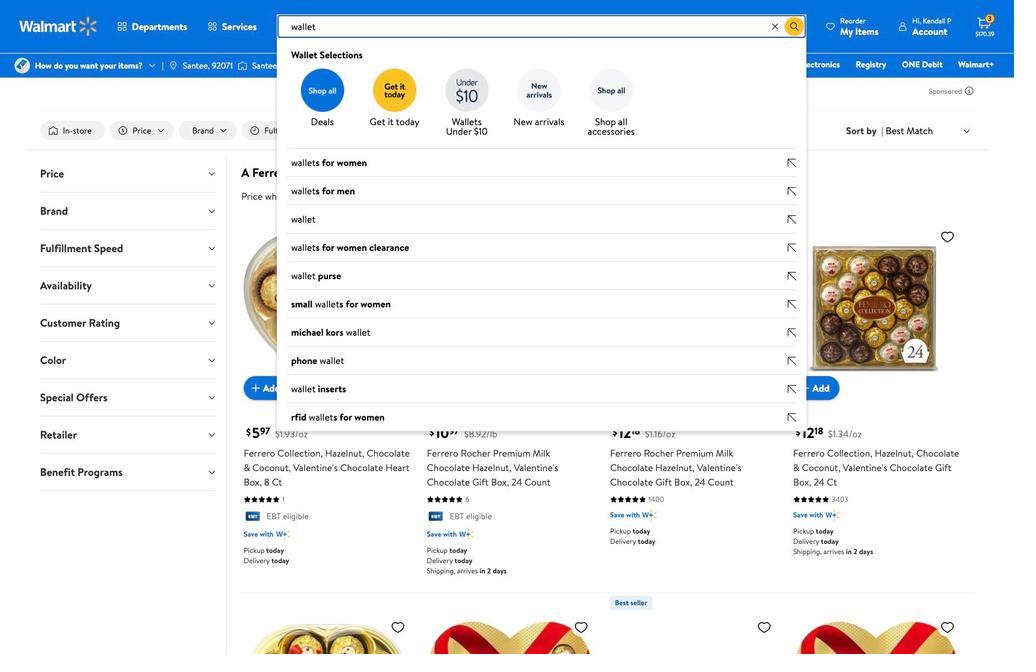 Task type: locate. For each thing, give the bounding box(es) containing it.
add to favorites list, ferrero rocher milk chocolate hazelnut, valentine's chocolate heart gift box, 7 oz, 16 ct image
[[574, 620, 589, 635]]

ferrero rocher milk chocolate hazelnut, valentine's chocolate heart gift box, 10 count image
[[794, 615, 960, 655]]

search icon image
[[790, 22, 800, 31]]

ferrero collection, hazelnut, chocolate & coconut, valentine's chocolate heart box, 8 ct image
[[244, 225, 410, 391]]

list box
[[277, 39, 807, 432]]

group
[[277, 149, 807, 432]]

 image
[[238, 60, 248, 72]]

walmart plus image for first ebt image from the right
[[460, 529, 474, 541]]

update query to rfid wallets for women image
[[788, 413, 797, 423]]

add to favorites list, ferrero collection, hazelnut, chocolate & coconut, valentine's chocolate heart box, 8 ct image
[[391, 230, 406, 245]]

1 horizontal spatial ebt image
[[427, 512, 445, 524]]

0 horizontal spatial ebt image
[[244, 512, 262, 524]]

ferrero rocher premium milk chocolate hazelnut, valentines chocolate gift box, 7 oz, 16 ct image
[[611, 615, 777, 655]]

6 tab from the top
[[30, 342, 226, 379]]

3 tab from the top
[[30, 230, 226, 267]]

walmart plus image
[[826, 510, 840, 522], [276, 529, 290, 541], [460, 529, 474, 541]]

update query to wallet image
[[788, 215, 797, 225]]

update query to phone wallet image
[[788, 356, 797, 366]]

add to cart image
[[249, 382, 263, 396]]

2 horizontal spatial walmart plus image
[[826, 510, 840, 522]]

2 ebt image from the left
[[427, 512, 445, 524]]

ebt image
[[244, 512, 262, 524], [427, 512, 445, 524]]

0 horizontal spatial walmart plus image
[[276, 529, 290, 541]]

Walmart Site-Wide search field
[[277, 14, 807, 432]]

Search search field
[[277, 14, 807, 39]]

sort by best match image
[[963, 126, 972, 136]]

2 tab from the top
[[30, 193, 226, 230]]

 image
[[14, 58, 30, 73], [169, 61, 178, 70]]

update query to wallets for women clearance image
[[788, 243, 797, 253]]

7 tab from the top
[[30, 380, 226, 416]]

9 tab from the top
[[30, 454, 226, 491]]

walmart image
[[19, 17, 98, 36]]

4 tab from the top
[[30, 267, 226, 304]]

ferrero rocher premium  milk chocolate hazelnut, valentine's chocolate gift box, 24 count image
[[427, 225, 594, 391]]

sort and filter section element
[[26, 111, 989, 150]]

update query to wallet purse image
[[788, 272, 797, 281]]

tab
[[30, 155, 226, 192], [30, 193, 226, 230], [30, 230, 226, 267], [30, 267, 226, 304], [30, 305, 226, 342], [30, 342, 226, 379], [30, 380, 226, 416], [30, 417, 226, 454], [30, 454, 226, 491]]

ferrero rocher milk chocolate hazelnut, valentine's chocolate heart gift box, 3.5 oz, 8 ct image
[[244, 615, 410, 655]]

1 horizontal spatial walmart plus image
[[460, 529, 474, 541]]

1 ebt image from the left
[[244, 512, 262, 524]]

add to favorites list, ferrero rocher milk chocolate hazelnut, valentine's chocolate heart gift box, 3.5 oz, 8 ct image
[[391, 620, 406, 635]]



Task type: vqa. For each thing, say whether or not it's contained in the screenshot.
Walmart Site-Wide search box
yes



Task type: describe. For each thing, give the bounding box(es) containing it.
update query to wallets for women image
[[788, 158, 797, 168]]

add to favorites list, ferrero rocher premium  milk chocolate hazelnut, valentine's chocolate gift box, 24 count image
[[574, 230, 589, 245]]

ferrero collection, hazelnut, chocolate & coconut, valentine's chocolate gift box, 24 ct image
[[794, 225, 960, 391]]

ferrero rocher milk chocolate hazelnut, valentine's chocolate heart gift box, 7 oz, 16 ct image
[[427, 615, 594, 655]]

update query to wallets for men image
[[788, 187, 797, 196]]

add to cart image
[[799, 382, 813, 396]]

1 tab from the top
[[30, 155, 226, 192]]

add to favorites list, ferrero rocher premium milk chocolate hazelnut, valentine's chocolate gift box, 24 count image
[[758, 230, 772, 245]]

walmart plus image
[[643, 510, 657, 522]]

5 tab from the top
[[30, 305, 226, 342]]

update query to wallet inserts image
[[788, 385, 797, 394]]

clear search field text image
[[771, 21, 781, 31]]

ferrero rocher premium milk chocolate hazelnut, valentine's chocolate gift box, 24 count image
[[611, 225, 777, 391]]

update query to michael kors wallet image
[[788, 328, 797, 338]]

ad disclaimer and feedback image
[[965, 86, 975, 96]]

8 tab from the top
[[30, 417, 226, 454]]

add to favorites list, ferrero collection, hazelnut, chocolate & coconut, valentine's chocolate gift box, 24 ct image
[[941, 230, 956, 245]]

add to favorites list, ferrero rocher premium milk chocolate hazelnut, valentines chocolate gift box, 7 oz, 16 ct image
[[758, 620, 772, 635]]

0 horizontal spatial  image
[[14, 58, 30, 73]]

walmart plus image for 1st ebt image from left
[[276, 529, 290, 541]]

update query to small wallets for women image
[[788, 300, 797, 309]]

add to favorites list, ferrero rocher milk chocolate hazelnut, valentine's chocolate heart gift box, 10 count image
[[941, 620, 956, 635]]

1 horizontal spatial  image
[[169, 61, 178, 70]]



